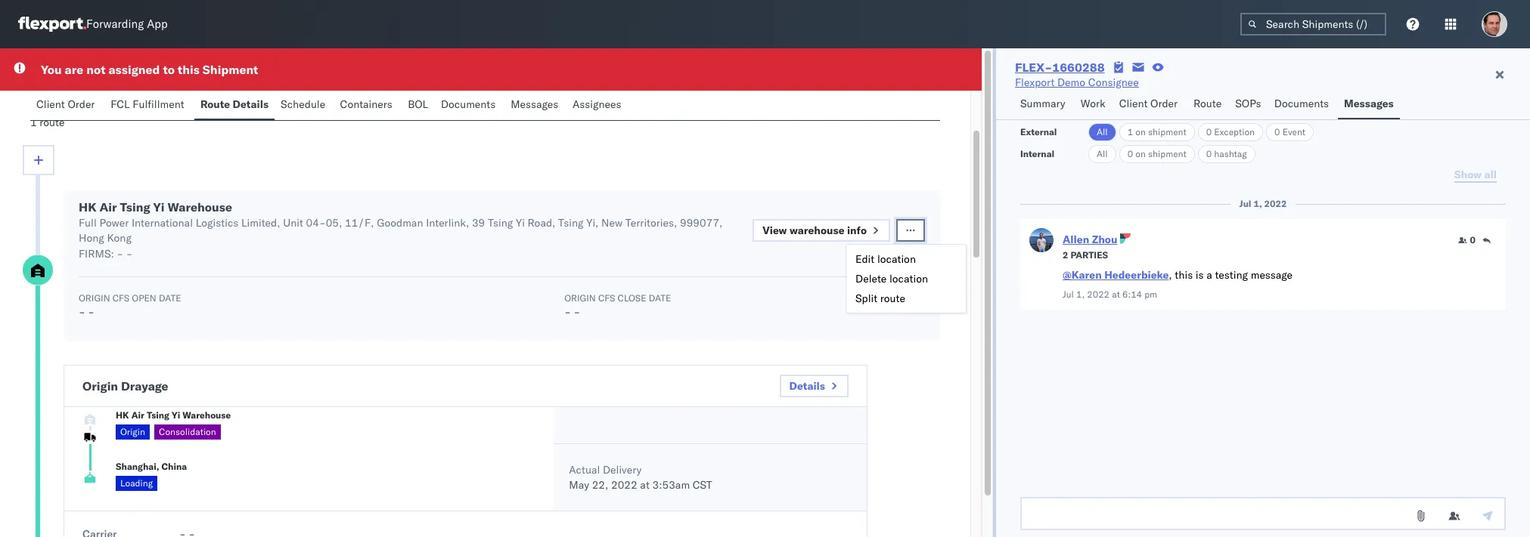 Task type: vqa. For each thing, say whether or not it's contained in the screenshot.
the Client Order associated with leftmost CLIENT ORDER Button
yes



Task type: describe. For each thing, give the bounding box(es) containing it.
client order for leftmost client order button
[[36, 98, 95, 111]]

sops button
[[1230, 90, 1268, 120]]

forwarding app link
[[18, 17, 168, 32]]

2
[[1063, 250, 1069, 261]]

0 hashtag
[[1206, 148, 1247, 160]]

you
[[41, 62, 62, 77]]

delete
[[856, 272, 887, 286]]

0 vertical spatial jul
[[1240, 198, 1252, 210]]

open
[[132, 293, 156, 304]]

demo
[[1058, 76, 1086, 89]]

0 exception
[[1206, 126, 1255, 138]]

0 horizontal spatial messages
[[511, 98, 558, 111]]

0 vertical spatial 1,
[[1254, 198, 1262, 210]]

split
[[856, 292, 878, 306]]

warehouse for hk air tsing yi warehouse
[[182, 410, 231, 421]]

0 for 0
[[1470, 235, 1476, 246]]

fcl
[[111, 98, 130, 111]]

client order for client order button to the right
[[1119, 97, 1178, 110]]

hk air tsing yi warehouse full power international logistics limited, unit 04-05, 11/f, goodman interlink, 39 tsing yi road, tsing yi, new territories, 999077, hong kong firms: - -
[[79, 200, 723, 261]]

Search Shipments (/) text field
[[1241, 13, 1387, 36]]

0 on shipment
[[1128, 148, 1187, 160]]

39
[[472, 216, 485, 230]]

edit location delete location split route
[[856, 253, 928, 306]]

work
[[1081, 97, 1106, 110]]

route for route details
[[200, 98, 230, 111]]

route details button
[[194, 91, 275, 120]]

a
[[1207, 269, 1213, 282]]

actual delivery may 22, 2022 at 3:53am cst
[[569, 464, 712, 493]]

cst
[[693, 479, 712, 493]]

hk for hk air tsing yi warehouse
[[116, 410, 129, 421]]

0 horizontal spatial messages button
[[505, 91, 567, 120]]

route button
[[1188, 90, 1230, 120]]

all for 0
[[1097, 148, 1108, 160]]

0 vertical spatial location
[[878, 253, 916, 266]]

route inside edit location delete location split route
[[880, 292, 906, 306]]

1 vertical spatial yi
[[516, 216, 525, 230]]

full
[[79, 216, 97, 230]]

flex-
[[1015, 60, 1052, 75]]

details button
[[780, 375, 849, 398]]

kong
[[107, 231, 132, 245]]

origin for origin drayage
[[82, 379, 118, 394]]

interlink,
[[426, 216, 469, 230]]

view warehouse info button
[[753, 219, 890, 242]]

internal
[[1021, 148, 1055, 160]]

goodman
[[377, 216, 423, 230]]

exception
[[1214, 126, 1255, 138]]

0 horizontal spatial client order button
[[30, 91, 105, 120]]

are
[[65, 62, 83, 77]]

1 horizontal spatial client
[[1119, 97, 1148, 110]]

6:14
[[1123, 289, 1142, 300]]

consolidation
[[159, 426, 216, 438]]

flexport
[[1015, 76, 1055, 89]]

origin cfs close date - -
[[565, 293, 671, 319]]

hk air tsing yi warehouse
[[116, 410, 231, 421]]

tsing right 39
[[488, 216, 513, 230]]

origin cfs open date - -
[[79, 293, 181, 319]]

2022 inside actual delivery may 22, 2022 at 3:53am cst
[[611, 479, 638, 493]]

order for client order button to the right
[[1151, 97, 1178, 110]]

2022 inside @karen hedeerbieke , this is a testing message jul 1, 2022 at 6:14 pm
[[1087, 289, 1110, 300]]

loading
[[120, 478, 153, 489]]

cfs for origin cfs close date - -
[[598, 293, 615, 304]]

bol button
[[402, 91, 435, 120]]

yi for hk air tsing yi warehouse
[[172, 410, 180, 421]]

fcl fulfillment
[[111, 98, 184, 111]]

shanghai, china loading
[[116, 461, 187, 489]]

consignee
[[1088, 76, 1139, 89]]

jul 1, 2022
[[1240, 198, 1287, 210]]

unit
[[283, 216, 303, 230]]

containers button
[[334, 91, 402, 120]]

1 for 1 route
[[30, 116, 37, 129]]

message
[[1251, 269, 1293, 282]]

04-
[[306, 216, 326, 230]]

view
[[763, 224, 787, 238]]

fcl fulfillment button
[[105, 91, 194, 120]]

22,
[[592, 479, 609, 493]]

info
[[847, 224, 867, 238]]

international
[[132, 216, 193, 230]]

hk for hk air tsing yi warehouse full power international logistics limited, unit 04-05, 11/f, goodman interlink, 39 tsing yi road, tsing yi, new territories, 999077, hong kong firms: - -
[[79, 200, 97, 215]]

tsing up power
[[120, 200, 150, 215]]

0 for 0 event
[[1275, 126, 1280, 138]]

0 horizontal spatial client
[[36, 98, 65, 111]]

0 horizontal spatial this
[[178, 62, 200, 77]]

11/f,
[[345, 216, 374, 230]]

bol
[[408, 98, 428, 111]]

2 parties
[[1063, 250, 1108, 261]]

details inside button
[[789, 380, 825, 393]]

logistics
[[196, 216, 239, 230]]

origin for origin
[[120, 426, 145, 438]]

details inside route details button
[[233, 98, 269, 111]]

app
[[147, 17, 168, 31]]

999077,
[[680, 216, 723, 230]]

flexport demo consignee link
[[1015, 75, 1139, 90]]

route details
[[200, 98, 269, 111]]

1 for 1 on shipment
[[1128, 126, 1133, 138]]

firms:
[[79, 247, 114, 261]]

fulfillment
[[133, 98, 184, 111]]

is
[[1196, 269, 1204, 282]]

assignees
[[573, 98, 622, 111]]

@karen hedeerbieke button
[[1063, 269, 1169, 282]]

shipment for 1 on shipment
[[1148, 126, 1187, 138]]

1 horizontal spatial documents button
[[1268, 90, 1338, 120]]

on for 0
[[1136, 148, 1146, 160]]

hedeerbieke
[[1105, 269, 1169, 282]]



Task type: locate. For each thing, give the bounding box(es) containing it.
0 horizontal spatial at
[[640, 479, 650, 493]]

0 for 0 exception
[[1206, 126, 1212, 138]]

0 vertical spatial 2022
[[1265, 198, 1287, 210]]

0 vertical spatial hk
[[79, 200, 97, 215]]

at left 6:14
[[1112, 289, 1120, 300]]

sops
[[1236, 97, 1262, 110]]

1 horizontal spatial route
[[880, 292, 906, 306]]

client order button
[[1113, 90, 1188, 120], [30, 91, 105, 120]]

2 vertical spatial yi
[[172, 410, 180, 421]]

route right split
[[880, 292, 906, 306]]

on down 1 on shipment
[[1136, 148, 1146, 160]]

1 vertical spatial hk
[[116, 410, 129, 421]]

view warehouse info
[[763, 224, 867, 238]]

date inside origin cfs close date - -
[[649, 293, 671, 304]]

1 vertical spatial this
[[1175, 269, 1193, 282]]

0 horizontal spatial route
[[40, 116, 65, 129]]

0 horizontal spatial jul
[[1063, 289, 1074, 300]]

1 horizontal spatial messages
[[1344, 97, 1394, 110]]

0 vertical spatial shipment
[[1148, 126, 1187, 138]]

warehouse
[[168, 200, 232, 215], [182, 410, 231, 421]]

territories,
[[626, 216, 677, 230]]

assignees button
[[567, 91, 630, 120]]

date for origin cfs open date - -
[[159, 293, 181, 304]]

1 vertical spatial warehouse
[[182, 410, 231, 421]]

0 horizontal spatial documents button
[[435, 91, 505, 120]]

yi left road,
[[516, 216, 525, 230]]

messages
[[1344, 97, 1394, 110], [511, 98, 558, 111]]

on
[[1136, 126, 1146, 138], [1136, 148, 1146, 160]]

shipment up 0 on shipment at the top right of the page
[[1148, 126, 1187, 138]]

2 vertical spatial 2022
[[611, 479, 638, 493]]

cfs inside origin cfs open date - -
[[112, 293, 129, 304]]

1 horizontal spatial this
[[1175, 269, 1193, 282]]

1 horizontal spatial documents
[[1275, 97, 1329, 110]]

hk up full
[[79, 200, 97, 215]]

1, down @karen
[[1077, 289, 1085, 300]]

this
[[178, 62, 200, 77], [1175, 269, 1193, 282]]

1 vertical spatial at
[[640, 479, 650, 493]]

air inside hk air tsing yi warehouse full power international logistics limited, unit 04-05, 11/f, goodman interlink, 39 tsing yi road, tsing yi, new territories, 999077, hong kong firms: - -
[[99, 200, 117, 215]]

shipment
[[1148, 126, 1187, 138], [1148, 148, 1187, 160]]

,
[[1169, 269, 1172, 282]]

0 vertical spatial all
[[1097, 126, 1108, 138]]

1 vertical spatial on
[[1136, 148, 1146, 160]]

flex-1660288
[[1015, 60, 1105, 75]]

summary
[[1021, 97, 1066, 110]]

0 horizontal spatial 1,
[[1077, 289, 1085, 300]]

1 all from the top
[[1097, 126, 1108, 138]]

0 vertical spatial warehouse
[[168, 200, 232, 215]]

details
[[233, 98, 269, 111], [789, 380, 825, 393]]

route for route
[[1194, 97, 1222, 110]]

1 vertical spatial jul
[[1063, 289, 1074, 300]]

order down are
[[68, 98, 95, 111]]

air up power
[[99, 200, 117, 215]]

flex-1660288 link
[[1015, 60, 1105, 75]]

0 horizontal spatial yi
[[153, 200, 165, 215]]

hk down origin drayage at the left of the page
[[116, 410, 129, 421]]

0 horizontal spatial 1
[[30, 116, 37, 129]]

2022 up message on the right
[[1265, 198, 1287, 210]]

shipment down 1 on shipment
[[1148, 148, 1187, 160]]

location right delete
[[890, 272, 928, 286]]

1 horizontal spatial route
[[1194, 97, 1222, 110]]

client order up 1 route
[[36, 98, 95, 111]]

documents button up the event
[[1268, 90, 1338, 120]]

air for hk air tsing yi warehouse
[[131, 410, 144, 421]]

order
[[1151, 97, 1178, 110], [68, 98, 95, 111]]

air down drayage
[[131, 410, 144, 421]]

1 vertical spatial 1,
[[1077, 289, 1085, 300]]

route down 'you'
[[40, 116, 65, 129]]

1660288
[[1052, 60, 1105, 75]]

origin left close
[[565, 293, 596, 304]]

1 vertical spatial 2022
[[1087, 289, 1110, 300]]

on for 1
[[1136, 126, 1146, 138]]

None text field
[[1021, 498, 1506, 531]]

this right the to
[[178, 62, 200, 77]]

1 horizontal spatial messages button
[[1338, 90, 1400, 120]]

0 horizontal spatial route
[[200, 98, 230, 111]]

origin
[[79, 293, 110, 304], [565, 293, 596, 304], [82, 379, 118, 394], [120, 426, 145, 438]]

route inside "button"
[[1194, 97, 1222, 110]]

jul down hashtag
[[1240, 198, 1252, 210]]

0 event
[[1275, 126, 1306, 138]]

1 horizontal spatial hk
[[116, 410, 129, 421]]

containers
[[340, 98, 393, 111]]

origin inside origin cfs open date - -
[[79, 293, 110, 304]]

2 all button from the top
[[1089, 145, 1116, 163]]

all button
[[1089, 123, 1116, 141], [1089, 145, 1116, 163]]

air for hk air tsing yi warehouse full power international logistics limited, unit 04-05, 11/f, goodman interlink, 39 tsing yi road, tsing yi, new territories, 999077, hong kong firms: - -
[[99, 200, 117, 215]]

client order
[[1119, 97, 1178, 110], [36, 98, 95, 111]]

location right edit
[[878, 253, 916, 266]]

1 horizontal spatial client order button
[[1113, 90, 1188, 120]]

1 route
[[30, 116, 65, 129]]

0 button
[[1459, 235, 1476, 247]]

all for 1
[[1097, 126, 1108, 138]]

warehouse up consolidation
[[182, 410, 231, 421]]

at inside actual delivery may 22, 2022 at 3:53am cst
[[640, 479, 650, 493]]

1,
[[1254, 198, 1262, 210], [1077, 289, 1085, 300]]

all button for 1
[[1089, 123, 1116, 141]]

0 horizontal spatial date
[[159, 293, 181, 304]]

2 date from the left
[[649, 293, 671, 304]]

schedule button
[[275, 91, 334, 120]]

hong
[[79, 231, 104, 245]]

at left '3:53am'
[[640, 479, 650, 493]]

cfs inside origin cfs close date - -
[[598, 293, 615, 304]]

1 horizontal spatial air
[[131, 410, 144, 421]]

on up 0 on shipment at the top right of the page
[[1136, 126, 1146, 138]]

1 vertical spatial details
[[789, 380, 825, 393]]

1 on from the top
[[1136, 126, 1146, 138]]

work button
[[1075, 90, 1113, 120]]

0 vertical spatial yi
[[153, 200, 165, 215]]

3:53am
[[652, 479, 690, 493]]

forwarding
[[86, 17, 144, 31]]

2 cfs from the left
[[598, 293, 615, 304]]

0 horizontal spatial 2022
[[611, 479, 638, 493]]

testing
[[1215, 269, 1248, 282]]

1 horizontal spatial 1
[[1128, 126, 1133, 138]]

2 horizontal spatial yi
[[516, 216, 525, 230]]

forwarding app
[[86, 17, 168, 31]]

yi,
[[586, 216, 599, 230]]

close
[[618, 293, 647, 304]]

yi for hk air tsing yi warehouse full power international logistics limited, unit 04-05, 11/f, goodman interlink, 39 tsing yi road, tsing yi, new territories, 999077, hong kong firms: - -
[[153, 200, 165, 215]]

drayage
[[121, 379, 168, 394]]

cfs left open on the bottom of the page
[[112, 293, 129, 304]]

hk
[[79, 200, 97, 215], [116, 410, 129, 421]]

1 date from the left
[[159, 293, 181, 304]]

client down consignee
[[1119, 97, 1148, 110]]

1 horizontal spatial date
[[649, 293, 671, 304]]

client
[[1119, 97, 1148, 110], [36, 98, 65, 111]]

0 vertical spatial all button
[[1089, 123, 1116, 141]]

order for leftmost client order button
[[68, 98, 95, 111]]

limited,
[[241, 216, 280, 230]]

date right open on the bottom of the page
[[159, 293, 181, 304]]

china
[[161, 461, 187, 473]]

tsing
[[120, 200, 150, 215], [488, 216, 513, 230], [558, 216, 584, 230], [147, 410, 169, 421]]

1 horizontal spatial cfs
[[598, 293, 615, 304]]

shipment for 0 on shipment
[[1148, 148, 1187, 160]]

this inside @karen hedeerbieke , this is a testing message jul 1, 2022 at 6:14 pm
[[1175, 269, 1193, 282]]

1 vertical spatial location
[[890, 272, 928, 286]]

warehouse
[[790, 224, 845, 238]]

zhou
[[1092, 233, 1118, 247]]

2022 down 'delivery'
[[611, 479, 638, 493]]

at inside @karen hedeerbieke , this is a testing message jul 1, 2022 at 6:14 pm
[[1112, 289, 1120, 300]]

1 shipment from the top
[[1148, 126, 1187, 138]]

1 horizontal spatial at
[[1112, 289, 1120, 300]]

external
[[1021, 126, 1057, 138]]

jul down @karen
[[1063, 289, 1074, 300]]

0 vertical spatial route
[[40, 116, 65, 129]]

cfs for origin cfs open date - -
[[112, 293, 129, 304]]

all button for 0
[[1089, 145, 1116, 163]]

tsing left 'yi,'
[[558, 216, 584, 230]]

delivery
[[603, 464, 642, 477]]

1 horizontal spatial 1,
[[1254, 198, 1262, 210]]

route
[[40, 116, 65, 129], [880, 292, 906, 306]]

1 vertical spatial all button
[[1089, 145, 1116, 163]]

1, inside @karen hedeerbieke , this is a testing message jul 1, 2022 at 6:14 pm
[[1077, 289, 1085, 300]]

origin inside origin cfs close date - -
[[565, 293, 596, 304]]

client up 1 route
[[36, 98, 65, 111]]

date inside origin cfs open date - -
[[159, 293, 181, 304]]

1 vertical spatial route
[[880, 292, 906, 306]]

client order up 1 on shipment
[[1119, 97, 1178, 110]]

this right ,
[[1175, 269, 1193, 282]]

yi
[[153, 200, 165, 215], [516, 216, 525, 230], [172, 410, 180, 421]]

hashtag
[[1214, 148, 1247, 160]]

warehouse up 'logistics'
[[168, 200, 232, 215]]

documents button right bol
[[435, 91, 505, 120]]

1 vertical spatial all
[[1097, 148, 1108, 160]]

1 vertical spatial air
[[131, 410, 144, 421]]

cfs left close
[[598, 293, 615, 304]]

documents button
[[1268, 90, 1338, 120], [435, 91, 505, 120]]

route up 0 exception
[[1194, 97, 1222, 110]]

1 cfs from the left
[[112, 293, 129, 304]]

0 vertical spatial details
[[233, 98, 269, 111]]

yi up consolidation
[[172, 410, 180, 421]]

documents right bol button
[[441, 98, 496, 111]]

route down shipment
[[200, 98, 230, 111]]

may
[[569, 479, 589, 493]]

warehouse inside hk air tsing yi warehouse full power international logistics limited, unit 04-05, 11/f, goodman interlink, 39 tsing yi road, tsing yi, new territories, 999077, hong kong firms: - -
[[168, 200, 232, 215]]

client order button up 1 on shipment
[[1113, 90, 1188, 120]]

allen zhou button
[[1063, 233, 1118, 247]]

you are not assigned to this shipment
[[41, 62, 258, 77]]

0 horizontal spatial cfs
[[112, 293, 129, 304]]

0 vertical spatial at
[[1112, 289, 1120, 300]]

origin up shanghai,
[[120, 426, 145, 438]]

2 shipment from the top
[[1148, 148, 1187, 160]]

order up 1 on shipment
[[1151, 97, 1178, 110]]

0 inside button
[[1470, 235, 1476, 246]]

tsing down drayage
[[147, 410, 169, 421]]

2 horizontal spatial 2022
[[1265, 198, 1287, 210]]

1, up message on the right
[[1254, 198, 1262, 210]]

0 vertical spatial this
[[178, 62, 200, 77]]

actual
[[569, 464, 600, 477]]

0 horizontal spatial hk
[[79, 200, 97, 215]]

0 vertical spatial on
[[1136, 126, 1146, 138]]

origin for origin cfs open date - -
[[79, 293, 110, 304]]

assigned
[[109, 62, 160, 77]]

0 horizontal spatial client order
[[36, 98, 95, 111]]

1 vertical spatial shipment
[[1148, 148, 1187, 160]]

allen zhou
[[1063, 233, 1118, 247]]

shipment
[[203, 62, 258, 77]]

1 horizontal spatial details
[[789, 380, 825, 393]]

0 horizontal spatial details
[[233, 98, 269, 111]]

client order button down are
[[30, 91, 105, 120]]

pm
[[1145, 289, 1158, 300]]

route
[[1194, 97, 1222, 110], [200, 98, 230, 111]]

hk inside hk air tsing yi warehouse full power international logistics limited, unit 04-05, 11/f, goodman interlink, 39 tsing yi road, tsing yi, new territories, 999077, hong kong firms: - -
[[79, 200, 97, 215]]

2 on from the top
[[1136, 148, 1146, 160]]

1 horizontal spatial 2022
[[1087, 289, 1110, 300]]

date for origin cfs close date - -
[[649, 293, 671, 304]]

1 horizontal spatial yi
[[172, 410, 180, 421]]

0 horizontal spatial order
[[68, 98, 95, 111]]

new
[[602, 216, 623, 230]]

1 horizontal spatial jul
[[1240, 198, 1252, 210]]

not
[[86, 62, 106, 77]]

yi up international
[[153, 200, 165, 215]]

origin left drayage
[[82, 379, 118, 394]]

1 horizontal spatial order
[[1151, 97, 1178, 110]]

0 horizontal spatial air
[[99, 200, 117, 215]]

route inside button
[[200, 98, 230, 111]]

road,
[[528, 216, 556, 230]]

1 horizontal spatial client order
[[1119, 97, 1178, 110]]

date
[[159, 293, 181, 304], [649, 293, 671, 304]]

2022 down @karen
[[1087, 289, 1110, 300]]

to
[[163, 62, 175, 77]]

all
[[1097, 126, 1108, 138], [1097, 148, 1108, 160]]

2 parties button
[[1063, 248, 1108, 262]]

0 horizontal spatial documents
[[441, 98, 496, 111]]

jul inside @karen hedeerbieke , this is a testing message jul 1, 2022 at 6:14 pm
[[1063, 289, 1074, 300]]

cfs
[[112, 293, 129, 304], [598, 293, 615, 304]]

origin down the firms:
[[79, 293, 110, 304]]

0 for 0 hashtag
[[1206, 148, 1212, 160]]

documents up the event
[[1275, 97, 1329, 110]]

05,
[[326, 216, 342, 230]]

1 all button from the top
[[1089, 123, 1116, 141]]

0 vertical spatial air
[[99, 200, 117, 215]]

1 on shipment
[[1128, 126, 1187, 138]]

date right close
[[649, 293, 671, 304]]

power
[[99, 216, 129, 230]]

flexport. image
[[18, 17, 86, 32]]

origin for origin cfs close date - -
[[565, 293, 596, 304]]

warehouse for hk air tsing yi warehouse full power international logistics limited, unit 04-05, 11/f, goodman interlink, 39 tsing yi road, tsing yi, new territories, 999077, hong kong firms: - -
[[168, 200, 232, 215]]

2 all from the top
[[1097, 148, 1108, 160]]

0 for 0 on shipment
[[1128, 148, 1133, 160]]



